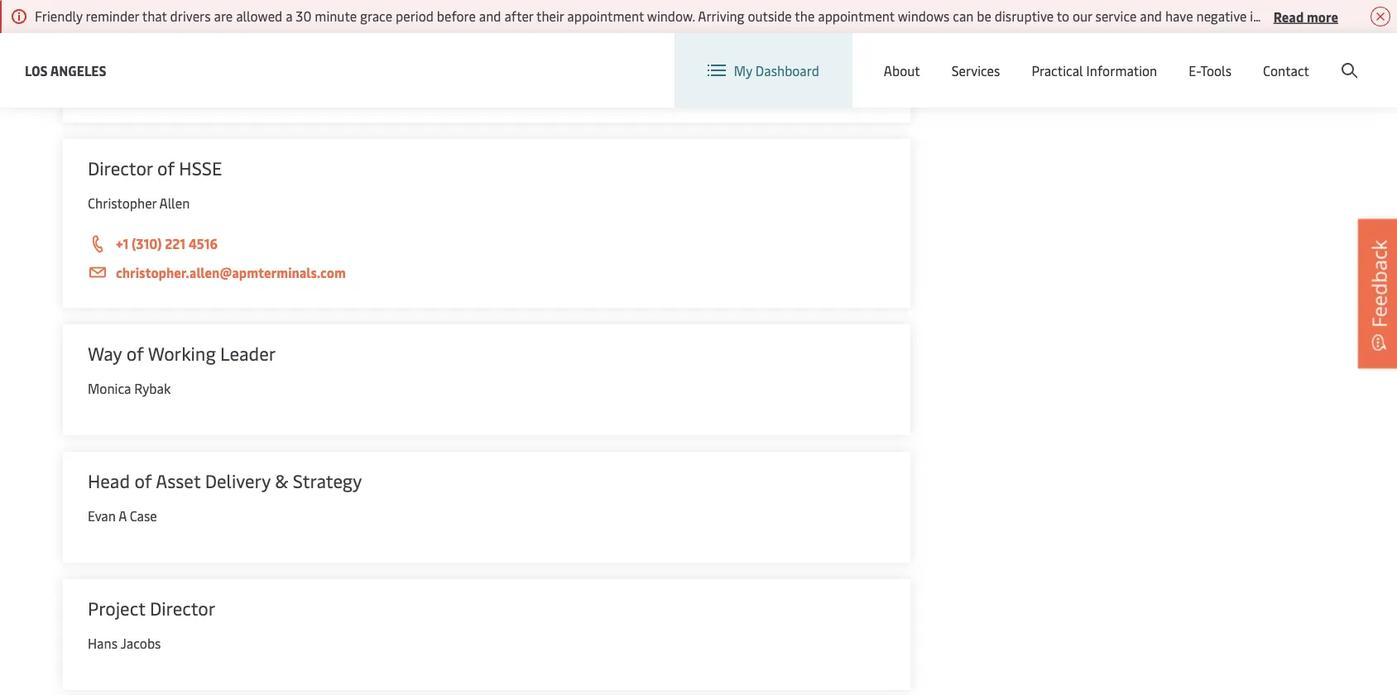 Task type: locate. For each thing, give the bounding box(es) containing it.
appointment right the
[[818, 7, 895, 25]]

2 vertical spatial of
[[134, 469, 152, 493]]

&
[[275, 469, 289, 493]]

disruptive
[[995, 7, 1054, 25]]

los angeles
[[25, 61, 106, 79]]

impacts
[[1251, 7, 1298, 25]]

e-tools button
[[1189, 33, 1232, 108]]

rybak
[[134, 380, 171, 398]]

read
[[1274, 7, 1305, 25]]

drivers right on
[[1319, 7, 1360, 25]]

can
[[953, 7, 974, 25]]

before
[[437, 7, 476, 25]]

global menu
[[1204, 49, 1279, 66]]

read more
[[1274, 7, 1339, 25]]

hans jacobs
[[88, 635, 161, 653]]

1 horizontal spatial and
[[1141, 7, 1163, 25]]

drivers
[[170, 7, 211, 25], [1319, 7, 1360, 25]]

of right head
[[134, 469, 152, 493]]

and left have in the top right of the page
[[1141, 7, 1163, 25]]

location
[[1100, 48, 1151, 66]]

a
[[119, 507, 127, 525]]

director
[[88, 156, 153, 180], [150, 596, 216, 621]]

los
[[25, 61, 48, 79]]

0 horizontal spatial appointment
[[568, 7, 644, 25]]

period
[[396, 7, 434, 25]]

appointment
[[568, 7, 644, 25], [818, 7, 895, 25]]

after
[[505, 7, 534, 25]]

0 vertical spatial of
[[157, 156, 175, 180]]

4516
[[189, 235, 218, 253]]

0 horizontal spatial and
[[479, 7, 501, 25]]

strategy
[[293, 469, 362, 493]]

denson white
[[88, 38, 170, 55]]

2 a from the left
[[1391, 7, 1398, 25]]

director up christopher at the top left of the page
[[88, 156, 153, 180]]

1 horizontal spatial appointment
[[818, 7, 895, 25]]

on
[[1301, 7, 1316, 25]]

1 a from the left
[[286, 7, 293, 25]]

minute
[[315, 7, 357, 25]]

2 and from the left
[[1141, 7, 1163, 25]]

drivers left 'are'
[[170, 7, 211, 25]]

are
[[214, 7, 233, 25]]

director of hsse
[[88, 156, 222, 180]]

1 horizontal spatial a
[[1391, 7, 1398, 25]]

director up 'jacobs'
[[150, 596, 216, 621]]

dashboard
[[756, 61, 820, 79]]

tools
[[1201, 61, 1232, 79]]

0 horizontal spatial drivers
[[170, 7, 211, 25]]

project director
[[88, 596, 216, 621]]

angeles
[[50, 61, 106, 79]]

menu
[[1245, 49, 1279, 66]]

christopher
[[88, 194, 157, 212]]

friendly
[[35, 7, 83, 25]]

0 horizontal spatial a
[[286, 7, 293, 25]]

and left 'after'
[[479, 7, 501, 25]]

our
[[1073, 7, 1093, 25]]

a left 30
[[286, 7, 293, 25]]

1 and from the left
[[479, 7, 501, 25]]

negative
[[1197, 7, 1248, 25]]

los angeles link
[[25, 60, 106, 81]]

feedback button
[[1359, 219, 1398, 369]]

who
[[1363, 7, 1388, 25]]

project
[[88, 596, 145, 621]]

of left hsse
[[157, 156, 175, 180]]

appointment right their
[[568, 7, 644, 25]]

1 horizontal spatial drivers
[[1319, 7, 1360, 25]]

of right the way
[[126, 341, 144, 366]]

my dashboard
[[734, 61, 820, 79]]

way of working leader
[[88, 341, 276, 366]]

e-
[[1189, 61, 1201, 79]]

about
[[884, 61, 921, 79]]

+1
[[116, 235, 129, 253]]

practical
[[1032, 61, 1084, 79]]

global
[[1204, 49, 1242, 66]]

my
[[734, 61, 753, 79]]

1 vertical spatial director
[[150, 596, 216, 621]]

1 vertical spatial of
[[126, 341, 144, 366]]

1 drivers from the left
[[170, 7, 211, 25]]

windows
[[898, 7, 950, 25]]

2 drivers from the left
[[1319, 7, 1360, 25]]

e-tools
[[1189, 61, 1232, 79]]

1 appointment from the left
[[568, 7, 644, 25]]

arriving
[[698, 7, 745, 25]]

a right close alert icon at the top
[[1391, 7, 1398, 25]]



Task type: vqa. For each thing, say whether or not it's contained in the screenshot.
christopher.allen@apmterminals.com link
yes



Task type: describe. For each thing, give the bounding box(es) containing it.
services
[[952, 61, 1001, 79]]

allowed
[[236, 7, 283, 25]]

of for hsse
[[157, 156, 175, 180]]

hsse
[[179, 156, 222, 180]]

allen
[[159, 194, 190, 212]]

grace
[[360, 7, 393, 25]]

christopher allen
[[88, 194, 190, 212]]

information
[[1087, 61, 1158, 79]]

practical information
[[1032, 61, 1158, 79]]

services button
[[952, 33, 1001, 108]]

asset
[[156, 469, 201, 493]]

of for asset
[[134, 469, 152, 493]]

white
[[135, 38, 170, 55]]

switch location
[[1057, 48, 1151, 66]]

the
[[795, 7, 815, 25]]

practical information button
[[1032, 33, 1158, 108]]

head of asset delivery & strategy
[[88, 469, 362, 493]]

christopher.allen@apmterminals.com link
[[88, 263, 886, 283]]

have
[[1166, 7, 1194, 25]]

their
[[537, 7, 564, 25]]

hans
[[88, 635, 118, 653]]

(310)
[[132, 235, 162, 253]]

contact
[[1264, 61, 1310, 79]]

about button
[[884, 33, 921, 108]]

global menu button
[[1168, 33, 1296, 82]]

be
[[977, 7, 992, 25]]

way
[[88, 341, 122, 366]]

denson
[[88, 38, 132, 55]]

221
[[165, 235, 186, 253]]

switch
[[1057, 48, 1097, 66]]

that
[[142, 7, 167, 25]]

my dashboard button
[[708, 33, 820, 108]]

window.
[[647, 7, 695, 25]]

monica rybak
[[88, 380, 171, 398]]

to
[[1057, 7, 1070, 25]]

30
[[296, 7, 312, 25]]

friendly reminder that drivers are allowed a 30 minute grace period before and after their appointment window. arriving outside the appointment windows can be disruptive to our service and have negative impacts on drivers who a
[[35, 7, 1398, 25]]

delivery
[[205, 469, 271, 493]]

evan
[[88, 507, 116, 525]]

+1 (310) 221 4516
[[116, 235, 218, 253]]

read more button
[[1274, 6, 1339, 27]]

feedback
[[1366, 240, 1393, 328]]

case
[[130, 507, 157, 525]]

head
[[88, 469, 130, 493]]

evan a case
[[88, 507, 157, 525]]

contact button
[[1264, 33, 1310, 108]]

monica
[[88, 380, 131, 398]]

leader
[[220, 341, 276, 366]]

+1 (310) 221 4516 link
[[88, 234, 886, 255]]

reminder
[[86, 7, 139, 25]]

christopher.allen@apmterminals.com
[[116, 264, 346, 282]]

close alert image
[[1371, 7, 1391, 27]]

0 vertical spatial director
[[88, 156, 153, 180]]

2 appointment from the left
[[818, 7, 895, 25]]

jacobs
[[121, 635, 161, 653]]

working
[[148, 341, 216, 366]]

outside
[[748, 7, 792, 25]]

service
[[1096, 7, 1137, 25]]

switch location button
[[1031, 48, 1151, 66]]

more
[[1308, 7, 1339, 25]]

of for working
[[126, 341, 144, 366]]



